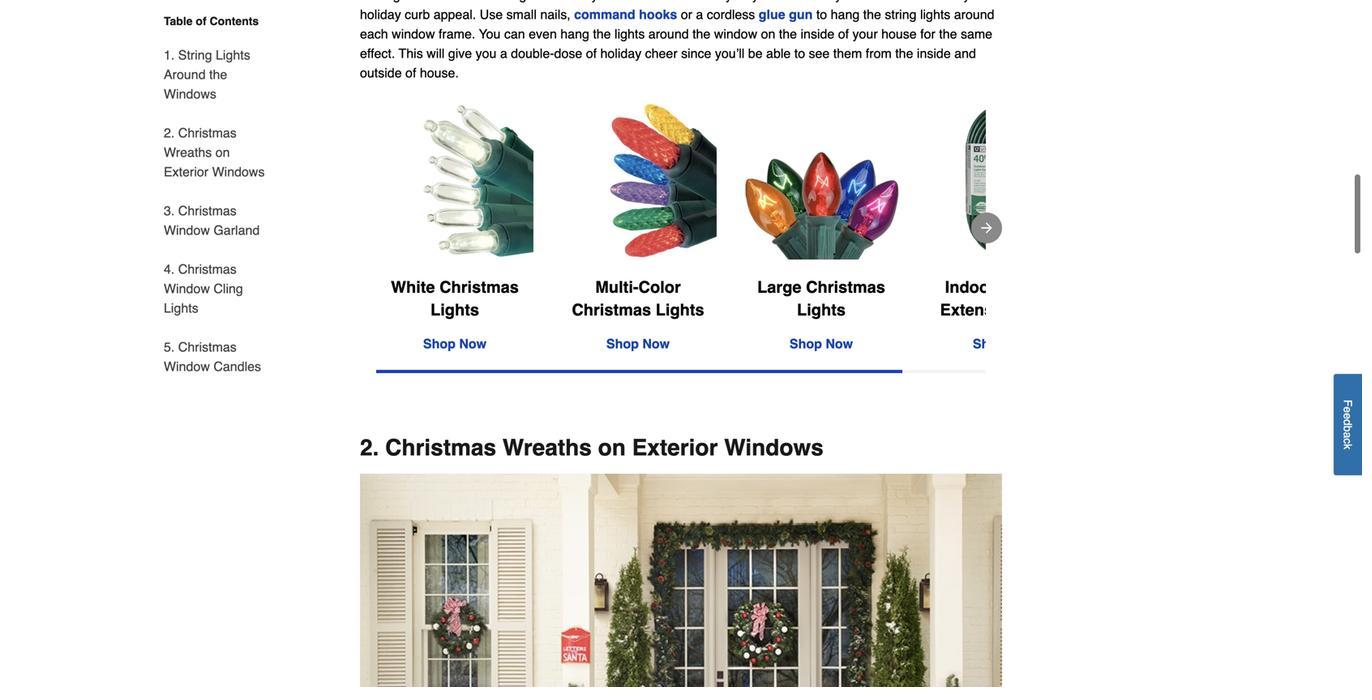 Task type: vqa. For each thing, say whether or not it's contained in the screenshot.
right a
yes



Task type: describe. For each thing, give the bounding box(es) containing it.
christmas inside the "large christmas lights"
[[806, 278, 886, 296]]

command
[[574, 7, 636, 22]]

christmas inside adding outdoor christmas lights around your windows is an easy way to illuminate your house and boost your holiday curb appeal. use small nails,
[[452, 0, 510, 2]]

color
[[639, 278, 681, 296]]

shop for multi-
[[607, 336, 639, 351]]

adding
[[360, 0, 401, 2]]

now for white christmas lights
[[459, 336, 487, 351]]

4. christmas window cling lights link
[[164, 250, 266, 328]]

you'll
[[715, 46, 745, 61]]

extension
[[941, 300, 1018, 319]]

table of contents element
[[144, 13, 266, 376]]

2 e from the top
[[1342, 413, 1355, 419]]

c
[[1342, 438, 1355, 444]]

to inside adding outdoor christmas lights around your windows is an easy way to illuminate your house and boost your holiday curb appeal. use small nails,
[[763, 0, 774, 2]]

k
[[1342, 444, 1355, 450]]

around
[[164, 67, 206, 82]]

shop now for indoor/outdoor
[[973, 336, 1037, 351]]

the right for
[[940, 26, 958, 41]]

appeal.
[[434, 7, 476, 22]]

shop now link for multi-
[[607, 336, 670, 351]]

each
[[360, 26, 388, 41]]

christmas inside multi-color christmas lights
[[572, 300, 651, 319]]

or
[[681, 7, 693, 22]]

will
[[427, 46, 445, 61]]

indoor/outdoor
[[946, 278, 1064, 296]]

around inside adding outdoor christmas lights around your windows is an easy way to illuminate your house and boost your holiday curb appeal. use small nails,
[[548, 0, 588, 2]]

since
[[681, 46, 712, 61]]

1 horizontal spatial 2.
[[360, 435, 379, 461]]

command hooks link
[[574, 7, 678, 22]]

small
[[507, 7, 537, 22]]

way
[[736, 0, 759, 2]]

the down glue gun link
[[779, 26, 797, 41]]

use
[[480, 7, 503, 22]]

a inside the to hang the string lights around each window frame. you can even hang the lights around the window on the inside of your house for the same effect. this will give you a double-dose of holiday cheer since you'll be able to see them from the inside and outside of house.
[[500, 46, 508, 61]]

a strand of multi-color christmas lights. image
[[560, 102, 717, 259]]

shop for white
[[423, 336, 456, 351]]

2. christmas wreaths on exterior windows inside table of contents element
[[164, 125, 265, 179]]

1 vertical spatial hang
[[561, 26, 590, 41]]

command hooks or a cordless glue gun
[[574, 7, 813, 22]]

3. christmas window garland link
[[164, 191, 266, 250]]

of down this
[[406, 65, 416, 80]]

1 vertical spatial wreaths
[[503, 435, 592, 461]]

2 vertical spatial to
[[795, 46, 806, 61]]

house inside adding outdoor christmas lights around your windows is an easy way to illuminate your house and boost your holiday curb appeal. use small nails,
[[864, 0, 900, 2]]

2 vertical spatial around
[[649, 26, 689, 41]]

large christmas lights
[[758, 278, 886, 319]]

1 window from the left
[[392, 26, 435, 41]]

christmas inside 5. christmas window candles
[[178, 339, 237, 354]]

multi-color christmas lights
[[572, 278, 705, 319]]

dose
[[554, 46, 583, 61]]

string
[[178, 47, 212, 62]]

on inside the to hang the string lights around each window frame. you can even hang the lights around the window on the inside of your house for the same effect. this will give you a double-dose of holiday cheer since you'll be able to see them from the inside and outside of house.
[[761, 26, 776, 41]]

wreaths inside 2. christmas wreaths on exterior windows link
[[164, 145, 212, 160]]

double-
[[511, 46, 554, 61]]

1 vertical spatial lights
[[921, 7, 951, 22]]

of right dose
[[586, 46, 597, 61]]

for
[[921, 26, 936, 41]]

glue
[[759, 7, 786, 22]]

the up since
[[693, 26, 711, 41]]

is
[[674, 0, 683, 2]]

2 horizontal spatial to
[[817, 7, 828, 22]]

them
[[834, 46, 863, 61]]

the down command
[[593, 26, 611, 41]]

string
[[885, 7, 917, 22]]

table
[[164, 15, 193, 28]]

able
[[767, 46, 791, 61]]

same
[[961, 26, 993, 41]]

shop now link for white
[[423, 336, 487, 351]]

glue gun link
[[759, 7, 813, 22]]

1 horizontal spatial hang
[[831, 7, 860, 22]]

be
[[749, 46, 763, 61]]

the left string
[[864, 7, 882, 22]]

2. inside 2. christmas wreaths on exterior windows
[[164, 125, 175, 140]]

contents
[[210, 15, 259, 28]]

even
[[529, 26, 557, 41]]

1.
[[164, 47, 175, 62]]

0 horizontal spatial inside
[[801, 26, 835, 41]]

window for 4.
[[164, 281, 210, 296]]

this
[[399, 46, 423, 61]]

white christmas lights
[[391, 278, 519, 319]]

white
[[391, 278, 435, 296]]

window for 3.
[[164, 223, 210, 238]]

of right table
[[196, 15, 207, 28]]

windows
[[621, 0, 670, 2]]

effect.
[[360, 46, 395, 61]]

from
[[866, 46, 892, 61]]

1 horizontal spatial on
[[598, 435, 626, 461]]

outdoor
[[404, 0, 448, 2]]

1 vertical spatial inside
[[917, 46, 951, 61]]

1 horizontal spatial exterior
[[632, 435, 718, 461]]

shop now for large
[[790, 336, 853, 351]]

1. string lights around the windows
[[164, 47, 250, 101]]

lights inside adding outdoor christmas lights around your windows is an easy way to illuminate your house and boost your holiday curb appeal. use small nails,
[[514, 0, 544, 2]]

now for indoor/outdoor extension cords
[[1009, 336, 1037, 351]]

lights for white
[[431, 300, 479, 319]]

lights for 1.
[[216, 47, 250, 62]]

christmas inside white christmas lights
[[440, 278, 519, 296]]

arrow right image
[[979, 220, 995, 236]]

outside
[[360, 65, 402, 80]]

candles
[[214, 359, 261, 374]]



Task type: locate. For each thing, give the bounding box(es) containing it.
see
[[809, 46, 830, 61]]

shop now down multi-color christmas lights at the top
[[607, 336, 670, 351]]

holiday down command hooks link
[[601, 46, 642, 61]]

1 horizontal spatial around
[[649, 26, 689, 41]]

now for large christmas lights
[[826, 336, 853, 351]]

to up glue
[[763, 0, 774, 2]]

inside down for
[[917, 46, 951, 61]]

shop now link for indoor/outdoor
[[973, 336, 1037, 351]]

1 vertical spatial exterior
[[632, 435, 718, 461]]

cordless
[[707, 7, 755, 22]]

hang
[[831, 7, 860, 22], [561, 26, 590, 41]]

2 shop now from the left
[[607, 336, 670, 351]]

1 vertical spatial window
[[164, 281, 210, 296]]

0 horizontal spatial to
[[763, 0, 774, 2]]

0 vertical spatial hang
[[831, 7, 860, 22]]

shop down the "large christmas lights"
[[790, 336, 822, 351]]

multi-
[[596, 278, 639, 296]]

2 shop now link from the left
[[607, 336, 670, 351]]

shop now link down the "large christmas lights"
[[790, 336, 853, 351]]

give
[[448, 46, 472, 61]]

around up same
[[955, 7, 995, 22]]

4 shop now link from the left
[[973, 336, 1037, 351]]

shop now down extension
[[973, 336, 1037, 351]]

around up cheer
[[649, 26, 689, 41]]

shop now link
[[423, 336, 487, 351], [607, 336, 670, 351], [790, 336, 853, 351], [973, 336, 1037, 351]]

shop down white christmas lights
[[423, 336, 456, 351]]

and up string
[[903, 0, 925, 2]]

can
[[504, 26, 525, 41]]

house
[[864, 0, 900, 2], [882, 26, 917, 41]]

window down cordless
[[714, 26, 758, 41]]

2 horizontal spatial a
[[1342, 432, 1355, 438]]

1 vertical spatial and
[[955, 46, 977, 61]]

and
[[903, 0, 925, 2], [955, 46, 977, 61]]

lights down contents
[[216, 47, 250, 62]]

shop now
[[423, 336, 487, 351], [607, 336, 670, 351], [790, 336, 853, 351], [973, 336, 1037, 351]]

a right or
[[696, 7, 703, 22]]

shop for indoor/outdoor
[[973, 336, 1006, 351]]

exterior inside 2. christmas wreaths on exterior windows
[[164, 164, 209, 179]]

lights inside 4. christmas window cling lights
[[164, 301, 198, 316]]

3 now from the left
[[826, 336, 853, 351]]

1 vertical spatial house
[[882, 26, 917, 41]]

lights down the "boost"
[[921, 7, 951, 22]]

house down string
[[882, 26, 917, 41]]

a strand of white christmas lights. image
[[376, 102, 534, 259]]

lights for large
[[797, 300, 846, 319]]

shop now link down extension
[[973, 336, 1037, 351]]

holiday inside the to hang the string lights around each window frame. you can even hang the lights around the window on the inside of your house for the same effect. this will give you a double-dose of holiday cheer since you'll be able to see them from the inside and outside of house.
[[601, 46, 642, 61]]

lights inside white christmas lights
[[431, 300, 479, 319]]

windows inside "1. string lights around the windows"
[[164, 86, 216, 101]]

3. christmas window garland
[[164, 203, 260, 238]]

3.
[[164, 203, 175, 218]]

1 e from the top
[[1342, 407, 1355, 413]]

lights inside multi-color christmas lights
[[656, 300, 705, 319]]

lights up small
[[514, 0, 544, 2]]

lights inside the "large christmas lights"
[[797, 300, 846, 319]]

0 vertical spatial on
[[761, 26, 776, 41]]

the
[[864, 7, 882, 22], [593, 26, 611, 41], [693, 26, 711, 41], [779, 26, 797, 41], [940, 26, 958, 41], [896, 46, 914, 61], [209, 67, 227, 82]]

now down white christmas lights
[[459, 336, 487, 351]]

0 horizontal spatial on
[[216, 145, 230, 160]]

and inside the to hang the string lights around each window frame. you can even hang the lights around the window on the inside of your house for the same effect. this will give you a double-dose of holiday cheer since you'll be able to see them from the inside and outside of house.
[[955, 46, 977, 61]]

2 horizontal spatial around
[[955, 7, 995, 22]]

2 now from the left
[[643, 336, 670, 351]]

now down multi-color christmas lights at the top
[[643, 336, 670, 351]]

0 vertical spatial holiday
[[360, 7, 401, 22]]

3 shop from the left
[[790, 336, 822, 351]]

4.
[[164, 262, 175, 277]]

your up command
[[592, 0, 617, 2]]

of
[[196, 15, 207, 28], [839, 26, 849, 41], [586, 46, 597, 61], [406, 65, 416, 80]]

0 horizontal spatial window
[[392, 26, 435, 41]]

frame.
[[439, 26, 476, 41]]

inside
[[801, 26, 835, 41], [917, 46, 951, 61]]

1 shop now link from the left
[[423, 336, 487, 351]]

shop now for multi-
[[607, 336, 670, 351]]

holiday inside adding outdoor christmas lights around your windows is an easy way to illuminate your house and boost your holiday curb appeal. use small nails,
[[360, 7, 401, 22]]

0 horizontal spatial around
[[548, 0, 588, 2]]

christmas inside 4. christmas window cling lights
[[178, 262, 237, 277]]

1. string lights around the windows link
[[164, 36, 266, 114]]

1 horizontal spatial inside
[[917, 46, 951, 61]]

1 vertical spatial windows
[[212, 164, 265, 179]]

1 vertical spatial holiday
[[601, 46, 642, 61]]

the right from
[[896, 46, 914, 61]]

holiday
[[360, 7, 401, 22], [601, 46, 642, 61]]

now
[[459, 336, 487, 351], [643, 336, 670, 351], [826, 336, 853, 351], [1009, 336, 1037, 351]]

0 vertical spatial window
[[164, 223, 210, 238]]

illuminate
[[777, 0, 832, 2]]

your right illuminate
[[836, 0, 861, 2]]

lights down command hooks link
[[615, 26, 645, 41]]

shop now link down multi-color christmas lights at the top
[[607, 336, 670, 351]]

3 window from the top
[[164, 359, 210, 374]]

easy
[[705, 0, 732, 2]]

gun
[[789, 7, 813, 22]]

0 vertical spatial to
[[763, 0, 774, 2]]

window down 3.
[[164, 223, 210, 238]]

1 window from the top
[[164, 223, 210, 238]]

of up the them
[[839, 26, 849, 41]]

2. christmas wreaths on exterior windows
[[164, 125, 265, 179], [360, 435, 824, 461]]

christmas inside 2. christmas wreaths on exterior windows
[[178, 125, 237, 140]]

house inside the to hang the string lights around each window frame. you can even hang the lights around the window on the inside of your house for the same effect. this will give you a double-dose of holiday cheer since you'll be able to see them from the inside and outside of house.
[[882, 26, 917, 41]]

f e e d b a c k button
[[1334, 374, 1363, 475]]

adding outdoor christmas lights around your windows is an easy way to illuminate your house and boost your holiday curb appeal. use small nails,
[[360, 0, 989, 22]]

f e e d b a c k
[[1342, 400, 1355, 450]]

4. christmas window cling lights
[[164, 262, 243, 316]]

0 vertical spatial 2.
[[164, 125, 175, 140]]

windows for 2. christmas wreaths on exterior windows link
[[212, 164, 265, 179]]

cords
[[1023, 300, 1069, 319]]

cling
[[214, 281, 243, 296]]

lights down large
[[797, 300, 846, 319]]

shop down extension
[[973, 336, 1006, 351]]

windows
[[164, 86, 216, 101], [212, 164, 265, 179], [725, 435, 824, 461]]

0 vertical spatial inside
[[801, 26, 835, 41]]

1 horizontal spatial wreaths
[[503, 435, 592, 461]]

an
[[687, 0, 701, 2]]

a up k on the bottom right of page
[[1342, 432, 1355, 438]]

0 vertical spatial 2. christmas wreaths on exterior windows
[[164, 125, 265, 179]]

cheer
[[645, 46, 678, 61]]

window up this
[[392, 26, 435, 41]]

to right gun at the right top of page
[[817, 7, 828, 22]]

1 horizontal spatial holiday
[[601, 46, 642, 61]]

the down the string on the left top of the page
[[209, 67, 227, 82]]

house.
[[420, 65, 459, 80]]

2 window from the left
[[714, 26, 758, 41]]

1 vertical spatial to
[[817, 7, 828, 22]]

1 vertical spatial 2. christmas wreaths on exterior windows
[[360, 435, 824, 461]]

1 shop now from the left
[[423, 336, 487, 351]]

0 vertical spatial around
[[548, 0, 588, 2]]

window
[[164, 223, 210, 238], [164, 281, 210, 296], [164, 359, 210, 374]]

the exterior of the house decorated with wreaths and christmas decor. image
[[360, 474, 1003, 687]]

now down the "large christmas lights"
[[826, 336, 853, 351]]

1 shop from the left
[[423, 336, 456, 351]]

b
[[1342, 426, 1355, 432]]

a
[[696, 7, 703, 22], [500, 46, 508, 61], [1342, 432, 1355, 438]]

you
[[479, 26, 501, 41]]

e
[[1342, 407, 1355, 413], [1342, 413, 1355, 419]]

christmas inside 3. christmas window garland
[[178, 203, 237, 218]]

your inside the to hang the string lights around each window frame. you can even hang the lights around the window on the inside of your house for the same effect. this will give you a double-dose of holiday cheer since you'll be able to see them from the inside and outside of house.
[[853, 26, 878, 41]]

house up string
[[864, 0, 900, 2]]

2 horizontal spatial lights
[[921, 7, 951, 22]]

window down "5."
[[164, 359, 210, 374]]

curb
[[405, 7, 430, 22]]

0 horizontal spatial lights
[[514, 0, 544, 2]]

e up b
[[1342, 413, 1355, 419]]

an indoor/outdoor extension cord. image
[[926, 102, 1084, 259]]

window inside 3. christmas window garland
[[164, 223, 210, 238]]

your
[[592, 0, 617, 2], [836, 0, 861, 2], [964, 0, 989, 2], [853, 26, 878, 41]]

4 shop now from the left
[[973, 336, 1037, 351]]

0 horizontal spatial hang
[[561, 26, 590, 41]]

0 horizontal spatial exterior
[[164, 164, 209, 179]]

4 shop from the left
[[973, 336, 1006, 351]]

f
[[1342, 400, 1355, 407]]

large colorful christmas light bulbs. image
[[743, 102, 900, 259]]

e up d
[[1342, 407, 1355, 413]]

hang up dose
[[561, 26, 590, 41]]

2 window from the top
[[164, 281, 210, 296]]

now for multi-color christmas lights
[[643, 336, 670, 351]]

1 vertical spatial a
[[500, 46, 508, 61]]

boost
[[929, 0, 960, 2]]

a inside 'button'
[[1342, 432, 1355, 438]]

2.
[[164, 125, 175, 140], [360, 435, 379, 461]]

1 vertical spatial 2.
[[360, 435, 379, 461]]

0 horizontal spatial 2. christmas wreaths on exterior windows
[[164, 125, 265, 179]]

0 vertical spatial house
[[864, 0, 900, 2]]

0 horizontal spatial and
[[903, 0, 925, 2]]

shop now for white
[[423, 336, 487, 351]]

lights
[[216, 47, 250, 62], [431, 300, 479, 319], [656, 300, 705, 319], [797, 300, 846, 319], [164, 301, 198, 316]]

1 horizontal spatial window
[[714, 26, 758, 41]]

0 vertical spatial a
[[696, 7, 703, 22]]

2 vertical spatial window
[[164, 359, 210, 374]]

2 vertical spatial windows
[[725, 435, 824, 461]]

hang up the them
[[831, 7, 860, 22]]

now down cords
[[1009, 336, 1037, 351]]

0 horizontal spatial a
[[500, 46, 508, 61]]

exterior
[[164, 164, 209, 179], [632, 435, 718, 461]]

2 vertical spatial on
[[598, 435, 626, 461]]

0 vertical spatial lights
[[514, 0, 544, 2]]

and down same
[[955, 46, 977, 61]]

d
[[1342, 419, 1355, 426]]

and inside adding outdoor christmas lights around your windows is an easy way to illuminate your house and boost your holiday curb appeal. use small nails,
[[903, 0, 925, 2]]

nails,
[[540, 7, 571, 22]]

shop now link for large
[[790, 336, 853, 351]]

3 shop now from the left
[[790, 336, 853, 351]]

0 vertical spatial and
[[903, 0, 925, 2]]

around up nails,
[[548, 0, 588, 2]]

large
[[758, 278, 802, 296]]

0 vertical spatial wreaths
[[164, 145, 212, 160]]

shop now down white christmas lights
[[423, 336, 487, 351]]

shop for large
[[790, 336, 822, 351]]

lights down white
[[431, 300, 479, 319]]

5. christmas window candles link
[[164, 328, 266, 376]]

1 horizontal spatial and
[[955, 46, 977, 61]]

lights up "5."
[[164, 301, 198, 316]]

window
[[392, 26, 435, 41], [714, 26, 758, 41]]

table of contents
[[164, 15, 259, 28]]

shop
[[423, 336, 456, 351], [607, 336, 639, 351], [790, 336, 822, 351], [973, 336, 1006, 351]]

on inside 2. christmas wreaths on exterior windows
[[216, 145, 230, 160]]

2. christmas wreaths on exterior windows link
[[164, 114, 266, 191]]

hooks
[[639, 7, 678, 22]]

window down the 4.
[[164, 281, 210, 296]]

window for 5.
[[164, 359, 210, 374]]

shop now link down white christmas lights
[[423, 336, 487, 351]]

5.
[[164, 339, 175, 354]]

garland
[[214, 223, 260, 238]]

inside up see
[[801, 26, 835, 41]]

shop now down the "large christmas lights"
[[790, 336, 853, 351]]

2 vertical spatial lights
[[615, 26, 645, 41]]

lights down color
[[656, 300, 705, 319]]

0 vertical spatial windows
[[164, 86, 216, 101]]

your right the "boost"
[[964, 0, 989, 2]]

lights
[[514, 0, 544, 2], [921, 7, 951, 22], [615, 26, 645, 41]]

5. christmas window candles
[[164, 339, 261, 374]]

0 horizontal spatial 2.
[[164, 125, 175, 140]]

2 horizontal spatial on
[[761, 26, 776, 41]]

0 horizontal spatial wreaths
[[164, 145, 212, 160]]

1 vertical spatial around
[[955, 7, 995, 22]]

2 shop from the left
[[607, 336, 639, 351]]

shop down multi-color christmas lights at the top
[[607, 336, 639, 351]]

to left see
[[795, 46, 806, 61]]

to hang the string lights around each window frame. you can even hang the lights around the window on the inside of your house for the same effect. this will give you a double-dose of holiday cheer since you'll be able to see them from the inside and outside of house.
[[360, 7, 995, 80]]

indoor/outdoor extension cords
[[941, 278, 1069, 319]]

scrollbar
[[376, 370, 903, 373]]

windows for the "1. string lights around the windows" link
[[164, 86, 216, 101]]

around
[[548, 0, 588, 2], [955, 7, 995, 22], [649, 26, 689, 41]]

lights inside "1. string lights around the windows"
[[216, 47, 250, 62]]

a right you
[[500, 46, 508, 61]]

1 now from the left
[[459, 336, 487, 351]]

on
[[761, 26, 776, 41], [216, 145, 230, 160], [598, 435, 626, 461]]

the inside "1. string lights around the windows"
[[209, 67, 227, 82]]

1 horizontal spatial a
[[696, 7, 703, 22]]

window inside 4. christmas window cling lights
[[164, 281, 210, 296]]

3 shop now link from the left
[[790, 336, 853, 351]]

2 vertical spatial a
[[1342, 432, 1355, 438]]

1 horizontal spatial lights
[[615, 26, 645, 41]]

your up from
[[853, 26, 878, 41]]

holiday down adding
[[360, 7, 401, 22]]

you
[[476, 46, 497, 61]]

1 horizontal spatial 2. christmas wreaths on exterior windows
[[360, 435, 824, 461]]

0 horizontal spatial holiday
[[360, 7, 401, 22]]

1 horizontal spatial to
[[795, 46, 806, 61]]

window inside 5. christmas window candles
[[164, 359, 210, 374]]

0 vertical spatial exterior
[[164, 164, 209, 179]]

1 vertical spatial on
[[216, 145, 230, 160]]

4 now from the left
[[1009, 336, 1037, 351]]



